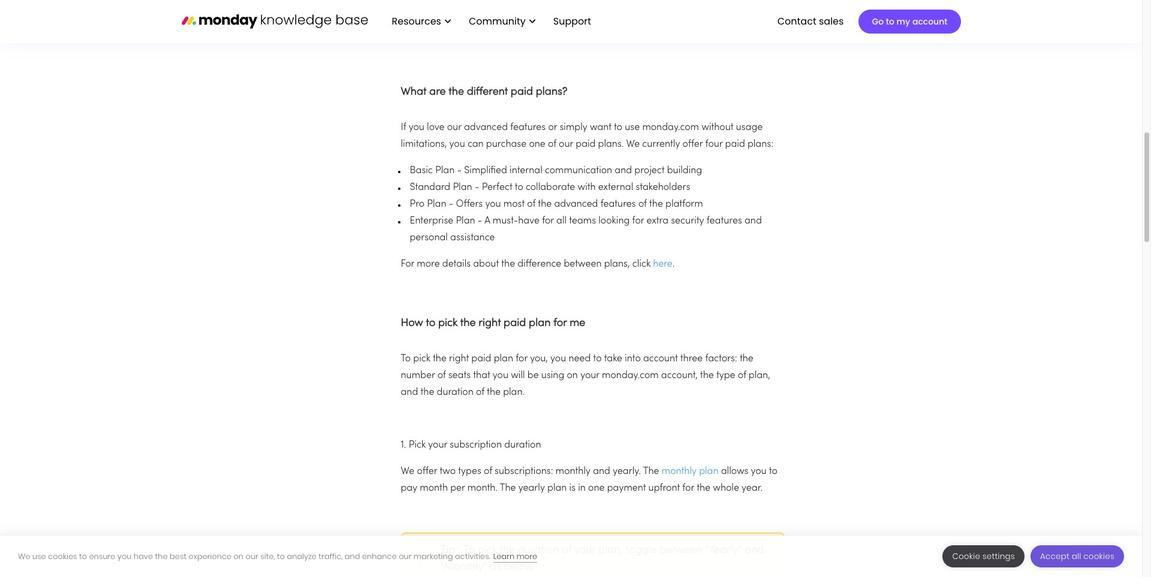 Task type: locate. For each thing, give the bounding box(es) containing it.
1 vertical spatial with
[[578, 183, 596, 192]]

basic
[[410, 166, 433, 176]]

four inside if you love our advanced features or simply want to use monday.com without usage limitations, you can purchase one of our paid plans. we currently offer four paid plans:
[[706, 140, 723, 149]]

right
[[479, 318, 501, 329], [449, 354, 469, 364]]

monthly up is
[[556, 467, 591, 477]]

to inside main element
[[886, 16, 895, 28]]

marketing
[[414, 551, 453, 562]]

plan inside allows you to pay month per month. the yearly plan is in one payment upfront for the whole year.
[[548, 484, 567, 494]]

1. pick your subscription duration
[[401, 441, 541, 450]]

more up below
[[517, 551, 537, 562]]

1 horizontal spatial the
[[643, 467, 659, 477]]

of left the seats
[[438, 371, 446, 381]]

dialog
[[0, 536, 1142, 577]]

1 vertical spatial one
[[588, 484, 605, 494]]

2 vertical spatial use
[[32, 551, 46, 562]]

we use cookies to ensure you have the best experience on our site, to analyze traffic, and enhance our marketing activities. learn more
[[18, 551, 537, 562]]

the
[[643, 467, 659, 477], [500, 484, 516, 494]]

plan up you,
[[529, 318, 551, 329]]

1 horizontal spatial plans.
[[598, 140, 624, 149]]

0 horizontal spatial use
[[32, 551, 46, 562]]

1 horizontal spatial on
[[567, 371, 578, 381]]

to for to pick the right paid plan for you, you need to take into account three factors: the number of seats that you will be using on your monday.com account, the type of plan, and the duration of the plan.
[[401, 354, 411, 364]]

click
[[632, 260, 651, 269]]

1 horizontal spatial one
[[588, 484, 605, 494]]

extra
[[647, 216, 669, 226]]

0 horizontal spatial advanced
[[464, 123, 508, 133]]

to inside to pick the right paid plan for you, you need to take into account three factors: the number of seats that you will be using on your monday.com account, the type of plan, and the duration of the plan.
[[401, 354, 411, 364]]

1 horizontal spatial advanced
[[554, 200, 598, 209]]

duration inside to pick the duration of your plan, toggle between "yearly" and "monthly" as below
[[518, 546, 559, 556]]

our down simply
[[559, 140, 573, 149]]

plan inside to pick the right paid plan for you, you need to take into account three factors: the number of seats that you will be using on your monday.com account, the type of plan, and the duration of the plan.
[[494, 354, 513, 364]]

for up will
[[516, 354, 528, 364]]

number right limited
[[601, 11, 635, 21]]

pick
[[438, 318, 458, 329], [413, 354, 430, 364], [478, 546, 497, 556]]

a
[[485, 216, 490, 226]]

your left toggle
[[574, 546, 596, 556]]

- inside the enterprise plan - a must-have for all teams looking for extra security features and personal assistance
[[478, 216, 482, 226]]

cookie
[[952, 551, 980, 562]]

1 vertical spatial plans.
[[598, 140, 624, 149]]

2 vertical spatial we
[[18, 551, 30, 562]]

here
[[653, 260, 673, 269]]

more right the for
[[417, 260, 440, 269]]

paid up that
[[472, 354, 491, 364]]

plan down offers
[[456, 216, 475, 226]]

plan, right "type"
[[749, 371, 770, 381]]

monday.com inside to pick the right paid plan for you, you need to take into account three factors: the number of seats that you will be using on your monday.com account, the type of plan, and the duration of the plan.
[[602, 371, 659, 381]]

need
[[749, 11, 771, 21], [569, 354, 591, 364]]

2 vertical spatial monday.com
[[602, 371, 659, 381]]

0 vertical spatial need
[[749, 11, 771, 21]]

1 vertical spatial duration
[[504, 441, 541, 450]]

project
[[635, 166, 665, 176]]

offer up month at left
[[417, 467, 437, 477]]

1 vertical spatial four
[[706, 140, 723, 149]]

1 horizontal spatial plan,
[[749, 371, 770, 381]]

resources
[[392, 14, 441, 28]]

plan,
[[749, 371, 770, 381], [599, 546, 623, 556]]

duration inside to pick the right paid plan for you, you need to take into account three factors: the number of seats that you will be using on your monday.com account, the type of plan, and the duration of the plan.
[[437, 388, 474, 398]]

all
[[557, 216, 567, 226], [1072, 551, 1081, 562]]

monday.com down into
[[602, 371, 659, 381]]

0 vertical spatial can
[[445, 11, 461, 21]]

all inside the enterprise plan - a must-have for all teams looking for extra security features and personal assistance
[[557, 216, 567, 226]]

right inside to pick the right paid plan for you, you need to take into account three factors: the number of seats that you will be using on your monday.com account, the type of plan, and the duration of the plan.
[[449, 354, 469, 364]]

monthly up the upfront
[[662, 467, 697, 477]]

0 horizontal spatial to
[[401, 354, 411, 364]]

2 horizontal spatial pick
[[478, 546, 497, 556]]

community link
[[463, 11, 541, 32]]

to right site,
[[277, 551, 285, 562]]

for down monthly plan link
[[683, 484, 694, 494]]

1 vertical spatial the
[[500, 484, 516, 494]]

of right most
[[527, 200, 536, 209]]

community
[[469, 14, 526, 28]]

0 horizontal spatial one
[[529, 140, 546, 149]]

1 vertical spatial right
[[449, 354, 469, 364]]

standard
[[410, 183, 450, 192]]

plan, left toggle
[[599, 546, 623, 556]]

features left or
[[510, 123, 546, 133]]

to down 'how'
[[401, 354, 411, 364]]

with
[[541, 11, 559, 21], [578, 183, 596, 192]]

- up offers
[[475, 183, 479, 192]]

plan up enterprise
[[427, 200, 446, 209]]

have down most
[[518, 216, 540, 226]]

2 horizontal spatial we
[[626, 140, 640, 149]]

monday.com inside if you love our advanced features or simply want to use monday.com without usage limitations, you can purchase one of our paid plans. we currently offer four paid plans:
[[642, 123, 699, 133]]

account right the my
[[913, 16, 948, 28]]

2 monthly from the left
[[662, 467, 697, 477]]

0 vertical spatial all
[[557, 216, 567, 226]]

account
[[913, 16, 948, 28], [643, 354, 678, 364]]

1 horizontal spatial number
[[601, 11, 635, 21]]

1 vertical spatial have
[[134, 551, 153, 562]]

pick down 'how'
[[413, 354, 430, 364]]

your
[[581, 371, 600, 381], [428, 441, 447, 450], [574, 546, 596, 556]]

four
[[467, 28, 484, 38], [706, 140, 723, 149]]

1.
[[401, 441, 406, 450]]

paid
[[486, 28, 506, 38], [511, 87, 533, 97], [576, 140, 596, 149], [725, 140, 745, 149], [504, 318, 526, 329], [472, 354, 491, 364]]

1 horizontal spatial can
[[468, 140, 484, 149]]

right up that
[[479, 318, 501, 329]]

to right "allows"
[[769, 467, 778, 477]]

for
[[401, 260, 414, 269]]

1 horizontal spatial we
[[401, 467, 415, 477]]

use inside if you love our advanced features or simply want to use monday.com without usage limitations, you can purchase one of our paid plans. we currently offer four paid plans:
[[625, 123, 640, 133]]

to right the want
[[614, 123, 622, 133]]

can right resources
[[445, 11, 461, 21]]

payment
[[607, 484, 646, 494]]

one right in
[[588, 484, 605, 494]]

right up the seats
[[449, 354, 469, 364]]

1 horizontal spatial to
[[464, 546, 475, 556]]

1 horizontal spatial pick
[[438, 318, 458, 329]]

the down subscriptions:
[[500, 484, 516, 494]]

0 horizontal spatial right
[[449, 354, 469, 364]]

month.
[[468, 484, 498, 494]]

plan up offers
[[453, 183, 472, 192]]

1 horizontal spatial between
[[660, 546, 702, 556]]

0 vertical spatial monday.com
[[481, 11, 538, 21]]

pro plan - offers you most of the advanced features of the platform
[[410, 200, 703, 209]]

the
[[449, 87, 464, 97], [538, 200, 552, 209], [649, 200, 663, 209], [501, 260, 515, 269], [460, 318, 476, 329], [433, 354, 447, 364], [740, 354, 754, 364], [700, 371, 714, 381], [421, 388, 434, 398], [487, 388, 501, 398], [697, 484, 711, 494], [500, 546, 515, 556], [155, 551, 168, 562]]

cookies inside button
[[1084, 551, 1115, 562]]

1 vertical spatial your
[[428, 441, 447, 450]]

0 vertical spatial to
[[401, 354, 411, 364]]

1 vertical spatial need
[[569, 354, 591, 364]]

1 horizontal spatial four
[[706, 140, 723, 149]]

0 horizontal spatial we
[[18, 551, 30, 562]]

four down without
[[706, 140, 723, 149]]

- for simplified
[[457, 166, 462, 176]]

take
[[604, 354, 622, 364]]

experience
[[189, 551, 232, 562]]

one up internal at the top of page
[[529, 140, 546, 149]]

0 vertical spatial number
[[601, 11, 635, 21]]

features left "free,"
[[649, 11, 684, 21]]

while you can use monday.com with a limited number of features for free, if you need more, we offer four paid plans.
[[401, 11, 771, 38]]

need inside while you can use monday.com with a limited number of features for free, if you need more, we offer four paid plans.
[[749, 11, 771, 21]]

of down or
[[548, 140, 556, 149]]

plan inside the enterprise plan - a must-have for all teams looking for extra security features and personal assistance
[[456, 216, 475, 226]]

enterprise
[[410, 216, 453, 226]]

0 horizontal spatial more
[[417, 260, 440, 269]]

we inside if you love our advanced features or simply want to use monday.com without usage limitations, you can purchase one of our paid plans. we currently offer four paid plans:
[[626, 140, 640, 149]]

with inside while you can use monday.com with a limited number of features for free, if you need more, we offer four paid plans.
[[541, 11, 559, 21]]

0 horizontal spatial between
[[564, 260, 602, 269]]

to left ensure
[[79, 551, 87, 562]]

pick inside to pick the duration of your plan, toggle between "yearly" and "monthly" as below
[[478, 546, 497, 556]]

2 vertical spatial offer
[[417, 467, 437, 477]]

for more details about the difference between plans, click here .
[[401, 260, 675, 269]]

in
[[578, 484, 586, 494]]

0 vertical spatial between
[[564, 260, 602, 269]]

plans. down community
[[509, 28, 534, 38]]

purchase
[[486, 140, 527, 149]]

security
[[671, 216, 704, 226]]

1 horizontal spatial need
[[749, 11, 771, 21]]

1 horizontal spatial cookies
[[1084, 551, 1115, 562]]

list
[[380, 0, 601, 43]]

duration
[[437, 388, 474, 398], [504, 441, 541, 450], [518, 546, 559, 556]]

cookies for all
[[1084, 551, 1115, 562]]

three
[[680, 354, 703, 364]]

of right limited
[[638, 11, 646, 21]]

0 horizontal spatial the
[[500, 484, 516, 494]]

our right love on the top left of page
[[447, 123, 462, 133]]

plans:
[[748, 140, 774, 149]]

0 vertical spatial on
[[567, 371, 578, 381]]

2 horizontal spatial use
[[625, 123, 640, 133]]

0 vertical spatial plan,
[[749, 371, 770, 381]]

features
[[649, 11, 684, 21], [510, 123, 546, 133], [601, 200, 636, 209], [707, 216, 742, 226]]

your inside to pick the duration of your plan, toggle between "yearly" and "monthly" as below
[[574, 546, 596, 556]]

- left offers
[[449, 200, 454, 209]]

and inside the enterprise plan - a must-have for all teams looking for extra security features and personal assistance
[[745, 216, 762, 226]]

dialog containing we use cookies to ensure you have the best experience on our site, to analyze traffic, and enhance our marketing activities.
[[0, 536, 1142, 577]]

of up extra
[[639, 200, 647, 209]]

0 vertical spatial with
[[541, 11, 559, 21]]

1 monthly from the left
[[556, 467, 591, 477]]

to inside if you love our advanced features or simply want to use monday.com without usage limitations, you can purchase one of our paid plans. we currently offer four paid plans:
[[614, 123, 622, 133]]

or
[[548, 123, 557, 133]]

1 horizontal spatial right
[[479, 318, 501, 329]]

all right accept at the right bottom
[[1072, 551, 1081, 562]]

different
[[467, 87, 508, 97]]

paid down simply
[[576, 140, 596, 149]]

paid inside while you can use monday.com with a limited number of features for free, if you need more, we offer four paid plans.
[[486, 28, 506, 38]]

2 vertical spatial duration
[[518, 546, 559, 556]]

for left "free,"
[[687, 11, 699, 21]]

plans,
[[604, 260, 630, 269]]

need left take
[[569, 354, 591, 364]]

our right enhance at the bottom of the page
[[399, 551, 412, 562]]

0 horizontal spatial pick
[[413, 354, 430, 364]]

0 horizontal spatial all
[[557, 216, 567, 226]]

most
[[504, 200, 525, 209]]

monday.com up currently
[[642, 123, 699, 133]]

advanced up the purchase on the left top of the page
[[464, 123, 508, 133]]

cookies right accept at the right bottom
[[1084, 551, 1115, 562]]

with left a
[[541, 11, 559, 21]]

0 horizontal spatial account
[[643, 354, 678, 364]]

1 vertical spatial to
[[464, 546, 475, 556]]

can inside if you love our advanced features or simply want to use monday.com without usage limitations, you can purchase one of our paid plans. we currently offer four paid plans:
[[468, 140, 484, 149]]

offer up building
[[683, 140, 703, 149]]

of right learn more link
[[562, 546, 572, 556]]

1 vertical spatial pick
[[413, 354, 430, 364]]

monday.com left a
[[481, 11, 538, 21]]

to up "monthly"
[[464, 546, 475, 556]]

yearly
[[519, 484, 545, 494]]

0 vertical spatial advanced
[[464, 123, 508, 133]]

1 horizontal spatial all
[[1072, 551, 1081, 562]]

our left site,
[[246, 551, 258, 562]]

number left the seats
[[401, 371, 435, 381]]

have left best
[[134, 551, 153, 562]]

1 vertical spatial on
[[234, 551, 244, 562]]

paid down community
[[486, 28, 506, 38]]

0 horizontal spatial monthly
[[556, 467, 591, 477]]

to inside to pick the duration of your plan, toggle between "yearly" and "monthly" as below
[[464, 546, 475, 556]]

cookie settings
[[952, 551, 1015, 562]]

0 horizontal spatial number
[[401, 371, 435, 381]]

love
[[427, 123, 445, 133]]

1 vertical spatial account
[[643, 354, 678, 364]]

1 horizontal spatial use
[[464, 11, 479, 21]]

plan up will
[[494, 354, 513, 364]]

0 vertical spatial use
[[464, 11, 479, 21]]

-
[[457, 166, 462, 176], [475, 183, 479, 192], [449, 200, 454, 209], [478, 216, 482, 226]]

resources link
[[386, 11, 457, 32]]

stakeholders
[[636, 183, 690, 192]]

your right using
[[581, 371, 600, 381]]

whole
[[713, 484, 739, 494]]

1 horizontal spatial offer
[[444, 28, 464, 38]]

account up account,
[[643, 354, 678, 364]]

pick inside to pick the right paid plan for you, you need to take into account three factors: the number of seats that you will be using on your monday.com account, the type of plan, and the duration of the plan.
[[413, 354, 430, 364]]

1 vertical spatial number
[[401, 371, 435, 381]]

between left plans,
[[564, 260, 602, 269]]

0 horizontal spatial need
[[569, 354, 591, 364]]

your right pick at the left bottom of page
[[428, 441, 447, 450]]

0 horizontal spatial have
[[134, 551, 153, 562]]

features inside if you love our advanced features or simply want to use monday.com without usage limitations, you can purchase one of our paid plans. we currently offer four paid plans:
[[510, 123, 546, 133]]

for left extra
[[632, 216, 644, 226]]

1 horizontal spatial monthly
[[662, 467, 697, 477]]

year.
[[742, 484, 763, 494]]

advanced inside if you love our advanced features or simply want to use monday.com without usage limitations, you can purchase one of our paid plans. we currently offer four paid plans:
[[464, 123, 508, 133]]

on inside to pick the right paid plan for you, you need to take into account three factors: the number of seats that you will be using on your monday.com account, the type of plan, and the duration of the plan.
[[567, 371, 578, 381]]

sales
[[819, 14, 844, 28]]

using
[[541, 371, 564, 381]]

number
[[601, 11, 635, 21], [401, 371, 435, 381]]

1 vertical spatial offer
[[683, 140, 703, 149]]

the up the upfront
[[643, 467, 659, 477]]

0 horizontal spatial plans.
[[509, 28, 534, 38]]

0 vertical spatial offer
[[444, 28, 464, 38]]

four down community
[[467, 28, 484, 38]]

1 vertical spatial between
[[660, 546, 702, 556]]

2 vertical spatial your
[[574, 546, 596, 556]]

on right using
[[567, 371, 578, 381]]

we for we use cookies to ensure you have the best experience on our site, to analyze traffic, and enhance our marketing activities. learn more
[[18, 551, 30, 562]]

monday.com inside while you can use monday.com with a limited number of features for free, if you need more, we offer four paid plans.
[[481, 11, 538, 21]]

- for a
[[478, 216, 482, 226]]

me
[[570, 318, 586, 329]]

and
[[615, 166, 632, 176], [745, 216, 762, 226], [401, 388, 418, 398], [593, 467, 610, 477], [745, 546, 764, 556], [345, 551, 360, 562]]

limited
[[570, 11, 599, 21]]

- left simplified
[[457, 166, 462, 176]]

to pick the right paid plan for you, you need to take into account three factors: the number of seats that you will be using on your monday.com account, the type of plan, and the duration of the plan.
[[401, 354, 770, 398]]

plan up standard
[[435, 166, 455, 176]]

1 vertical spatial use
[[625, 123, 640, 133]]

0 vertical spatial account
[[913, 16, 948, 28]]

the inside to pick the duration of your plan, toggle between "yearly" and "monthly" as below
[[500, 546, 515, 556]]

plans. down the want
[[598, 140, 624, 149]]

plan left is
[[548, 484, 567, 494]]

need right if
[[749, 11, 771, 21]]

offer right we on the left top
[[444, 28, 464, 38]]

features right security
[[707, 216, 742, 226]]

0 horizontal spatial cookies
[[48, 551, 77, 562]]

paid inside to pick the right paid plan for you, you need to take into account three factors: the number of seats that you will be using on your monday.com account, the type of plan, and the duration of the plan.
[[472, 354, 491, 364]]

0 vertical spatial your
[[581, 371, 600, 381]]

paid up will
[[504, 318, 526, 329]]

0 vertical spatial one
[[529, 140, 546, 149]]

pick up as
[[478, 546, 497, 556]]

type
[[717, 371, 736, 381]]

free,
[[701, 11, 720, 21]]

1 vertical spatial monday.com
[[642, 123, 699, 133]]

0 horizontal spatial with
[[541, 11, 559, 21]]

yearly.
[[613, 467, 641, 477]]

the inside allows you to pay month per month. the yearly plan is in one payment upfront for the whole year.
[[697, 484, 711, 494]]

have
[[518, 216, 540, 226], [134, 551, 153, 562]]

to right go
[[886, 16, 895, 28]]

my
[[897, 16, 910, 28]]

to
[[401, 354, 411, 364], [464, 546, 475, 556]]

go to my account
[[872, 16, 948, 28]]

0 vertical spatial duration
[[437, 388, 474, 398]]

pick right 'how'
[[438, 318, 458, 329]]

0 horizontal spatial on
[[234, 551, 244, 562]]

0 horizontal spatial plan,
[[599, 546, 623, 556]]

support link
[[547, 11, 601, 32], [553, 14, 595, 28]]

0 horizontal spatial four
[[467, 28, 484, 38]]

1 vertical spatial more
[[517, 551, 537, 562]]

2 horizontal spatial offer
[[683, 140, 703, 149]]

between right toggle
[[660, 546, 702, 556]]

can up simplified
[[468, 140, 484, 149]]

1 vertical spatial we
[[401, 467, 415, 477]]

2 vertical spatial pick
[[478, 546, 497, 556]]

all down pro plan - offers you most of the advanced features of the platform
[[557, 216, 567, 226]]

with down communication
[[578, 183, 596, 192]]

plan for standard
[[453, 183, 472, 192]]

cookies left ensure
[[48, 551, 77, 562]]

paid down the usage
[[725, 140, 745, 149]]

features down the external
[[601, 200, 636, 209]]

"yearly"
[[705, 546, 742, 556]]

you,
[[530, 354, 548, 364]]

on right experience
[[234, 551, 244, 562]]

can inside while you can use monday.com with a limited number of features for free, if you need more, we offer four paid plans.
[[445, 11, 461, 21]]

0 vertical spatial have
[[518, 216, 540, 226]]

duration up subscriptions:
[[504, 441, 541, 450]]

a
[[561, 11, 567, 21]]

advanced up teams
[[554, 200, 598, 209]]

0 vertical spatial plans.
[[509, 28, 534, 38]]



Task type: vqa. For each thing, say whether or not it's contained in the screenshot.
the right the crown
no



Task type: describe. For each thing, give the bounding box(es) containing it.
external
[[598, 183, 633, 192]]

that
[[473, 371, 490, 381]]

.
[[673, 260, 675, 269]]

cookies for use
[[48, 551, 77, 562]]

and inside to pick the duration of your plan, toggle between "yearly" and "monthly" as below
[[745, 546, 764, 556]]

have inside the enterprise plan - a must-have for all teams looking for extra security features and personal assistance
[[518, 216, 540, 226]]

as
[[490, 562, 501, 573]]

monthly plan link
[[662, 467, 719, 477]]

number inside while you can use monday.com with a limited number of features for free, if you need more, we offer four paid plans.
[[601, 11, 635, 21]]

cookie settings button
[[943, 546, 1025, 568]]

for inside to pick the right paid plan for you, you need to take into account three factors: the number of seats that you will be using on your monday.com account, the type of plan, and the duration of the plan.
[[516, 354, 528, 364]]

plan, inside to pick the right paid plan for you, you need to take into account three factors: the number of seats that you will be using on your monday.com account, the type of plan, and the duration of the plan.
[[749, 371, 770, 381]]

plan for enterprise
[[456, 216, 475, 226]]

- for offers
[[449, 200, 454, 209]]

we for we offer two types of subscriptions: monthly and yearly. the monthly plan
[[401, 467, 415, 477]]

is
[[569, 484, 576, 494]]

to inside allows you to pay month per month. the yearly plan is in one payment upfront for the whole year.
[[769, 467, 778, 477]]

and inside to pick the right paid plan for you, you need to take into account three factors: the number of seats that you will be using on your monday.com account, the type of plan, and the duration of the plan.
[[401, 388, 418, 398]]

0 vertical spatial pick
[[438, 318, 458, 329]]

learn more link
[[493, 551, 537, 563]]

plans?
[[536, 87, 567, 97]]

support
[[553, 14, 591, 28]]

1 horizontal spatial with
[[578, 183, 596, 192]]

internal
[[510, 166, 543, 176]]

one inside allows you to pay month per month. the yearly plan is in one payment upfront for the whole year.
[[588, 484, 605, 494]]

1 vertical spatial advanced
[[554, 200, 598, 209]]

while
[[401, 11, 425, 21]]

if
[[723, 11, 728, 21]]

plan for basic
[[435, 166, 455, 176]]

of inside if you love our advanced features or simply want to use monday.com without usage limitations, you can purchase one of our paid plans. we currently offer four paid plans:
[[548, 140, 556, 149]]

are
[[429, 87, 446, 97]]

use inside dialog
[[32, 551, 46, 562]]

paid left plans?
[[511, 87, 533, 97]]

per
[[450, 484, 465, 494]]

ensure
[[89, 551, 115, 562]]

here link
[[653, 260, 673, 269]]

offer inside while you can use monday.com with a limited number of features for free, if you need more, we offer four paid plans.
[[444, 28, 464, 38]]

contact
[[778, 14, 817, 28]]

factors:
[[705, 354, 737, 364]]

of inside while you can use monday.com with a limited number of features for free, if you need more, we offer four paid plans.
[[638, 11, 646, 21]]

limitations,
[[401, 140, 447, 149]]

1 horizontal spatial more
[[517, 551, 537, 562]]

0 vertical spatial the
[[643, 467, 659, 477]]

you inside allows you to pay month per month. the yearly plan is in one payment upfront for the whole year.
[[751, 467, 767, 477]]

0 horizontal spatial offer
[[417, 467, 437, 477]]

month
[[420, 484, 448, 494]]

of up month. in the left bottom of the page
[[484, 467, 492, 477]]

plans. inside if you love our advanced features or simply want to use monday.com without usage limitations, you can purchase one of our paid plans. we currently offer four paid plans:
[[598, 140, 624, 149]]

offers
[[456, 200, 483, 209]]

offer inside if you love our advanced features or simply want to use monday.com without usage limitations, you can purchase one of our paid plans. we currently offer four paid plans:
[[683, 140, 703, 149]]

pro
[[410, 200, 425, 209]]

go
[[872, 16, 884, 28]]

settings
[[983, 551, 1015, 562]]

features inside while you can use monday.com with a limited number of features for free, if you need more, we offer four paid plans.
[[649, 11, 684, 21]]

subscriptions:
[[495, 467, 553, 477]]

we
[[428, 28, 441, 38]]

0 vertical spatial right
[[479, 318, 501, 329]]

all inside button
[[1072, 551, 1081, 562]]

best
[[170, 551, 187, 562]]

activities.
[[455, 551, 490, 562]]

be
[[528, 371, 539, 381]]

go to my account link
[[859, 10, 961, 34]]

personal
[[410, 233, 448, 243]]

into
[[625, 354, 641, 364]]

contact sales link
[[772, 11, 850, 32]]

"monthly"
[[440, 562, 487, 573]]

collaborate
[[526, 183, 575, 192]]

use inside while you can use monday.com with a limited number of features for free, if you need more, we offer four paid plans.
[[464, 11, 479, 21]]

account,
[[661, 371, 698, 381]]

plan, inside to pick the duration of your plan, toggle between "yearly" and "monthly" as below
[[599, 546, 623, 556]]

for inside allows you to pay month per month. the yearly plan is in one payment upfront for the whole year.
[[683, 484, 694, 494]]

pick for to pick the duration of your plan, toggle between "yearly" and "monthly" as below
[[478, 546, 497, 556]]

for inside while you can use monday.com with a limited number of features for free, if you need more, we offer four paid plans.
[[687, 11, 699, 21]]

difference
[[518, 260, 561, 269]]

enhance
[[362, 551, 397, 562]]

monday.com logo image
[[181, 9, 368, 34]]

between inside to pick the duration of your plan, toggle between "yearly" and "monthly" as below
[[660, 546, 702, 556]]

assistance
[[450, 233, 495, 243]]

seats
[[448, 371, 471, 381]]

upfront
[[649, 484, 680, 494]]

of right "type"
[[738, 371, 746, 381]]

plan up whole
[[699, 467, 719, 477]]

details
[[442, 260, 471, 269]]

must-
[[493, 216, 518, 226]]

need inside to pick the right paid plan for you, you need to take into account three factors: the number of seats that you will be using on your monday.com account, the type of plan, and the duration of the plan.
[[569, 354, 591, 364]]

subscription
[[450, 441, 502, 450]]

looking
[[599, 216, 630, 226]]

one inside if you love our advanced features or simply want to use monday.com without usage limitations, you can purchase one of our paid plans. we currently offer four paid plans:
[[529, 140, 546, 149]]

building
[[667, 166, 702, 176]]

how
[[401, 318, 423, 329]]

of inside to pick the duration of your plan, toggle between "yearly" and "monthly" as below
[[562, 546, 572, 556]]

below
[[504, 562, 534, 573]]

features inside the enterprise plan - a must-have for all teams looking for extra security features and personal assistance
[[707, 216, 742, 226]]

to for to pick the duration of your plan, toggle between "yearly" and "monthly" as below
[[464, 546, 475, 556]]

your inside to pick the right paid plan for you, you need to take into account three factors: the number of seats that you will be using on your monday.com account, the type of plan, and the duration of the plan.
[[581, 371, 600, 381]]

for left me at the bottom
[[554, 318, 567, 329]]

basic plan - simplified internal communication and project building
[[410, 166, 702, 176]]

plans. inside while you can use monday.com with a limited number of features for free, if you need more, we offer four paid plans.
[[509, 28, 534, 38]]

accept all cookies button
[[1031, 546, 1124, 568]]

usage
[[736, 123, 763, 133]]

of down that
[[476, 388, 484, 398]]

allows
[[721, 467, 749, 477]]

to pick the duration of your plan, toggle between "yearly" and "monthly" as below
[[440, 546, 764, 573]]

four inside while you can use monday.com with a limited number of features for free, if you need more, we offer four paid plans.
[[467, 28, 484, 38]]

list containing resources
[[380, 0, 601, 43]]

standard plan - perfect to collaborate with external stakeholders
[[410, 183, 690, 192]]

0 vertical spatial more
[[417, 260, 440, 269]]

to right 'how'
[[426, 318, 436, 329]]

currently
[[642, 140, 680, 149]]

what are the different paid plans?
[[401, 87, 570, 97]]

for down pro plan - offers you most of the advanced features of the platform
[[542, 216, 554, 226]]

to up most
[[515, 183, 523, 192]]

plan for pro
[[427, 200, 446, 209]]

analyze
[[287, 551, 317, 562]]

to inside to pick the right paid plan for you, you need to take into account three factors: the number of seats that you will be using on your monday.com account, the type of plan, and the duration of the plan.
[[593, 354, 602, 364]]

if
[[401, 123, 406, 133]]

without
[[702, 123, 734, 133]]

what
[[401, 87, 427, 97]]

pick for to pick the right paid plan for you, you need to take into account three factors: the number of seats that you will be using on your monday.com account, the type of plan, and the duration of the plan.
[[413, 354, 430, 364]]

how to pick the right paid plan for me
[[401, 318, 586, 329]]

simply
[[560, 123, 587, 133]]

if you love our advanced features or simply want to use monday.com without usage limitations, you can purchase one of our paid plans. we currently offer four paid plans:
[[401, 123, 774, 149]]

the inside allows you to pay month per month. the yearly plan is in one payment upfront for the whole year.
[[500, 484, 516, 494]]

account inside to pick the right paid plan for you, you need to take into account three factors: the number of seats that you will be using on your monday.com account, the type of plan, and the duration of the plan.
[[643, 354, 678, 364]]

site,
[[260, 551, 275, 562]]

want
[[590, 123, 612, 133]]

number inside to pick the right paid plan for you, you need to take into account three factors: the number of seats that you will be using on your monday.com account, the type of plan, and the duration of the plan.
[[401, 371, 435, 381]]

pay
[[401, 484, 417, 494]]

teams
[[569, 216, 596, 226]]

main element
[[380, 0, 961, 43]]

allows you to pay month per month. the yearly plan is in one payment upfront for the whole year.
[[401, 467, 778, 494]]

simplified
[[464, 166, 507, 176]]

- for perfect
[[475, 183, 479, 192]]

platform
[[666, 200, 703, 209]]

account inside main element
[[913, 16, 948, 28]]



